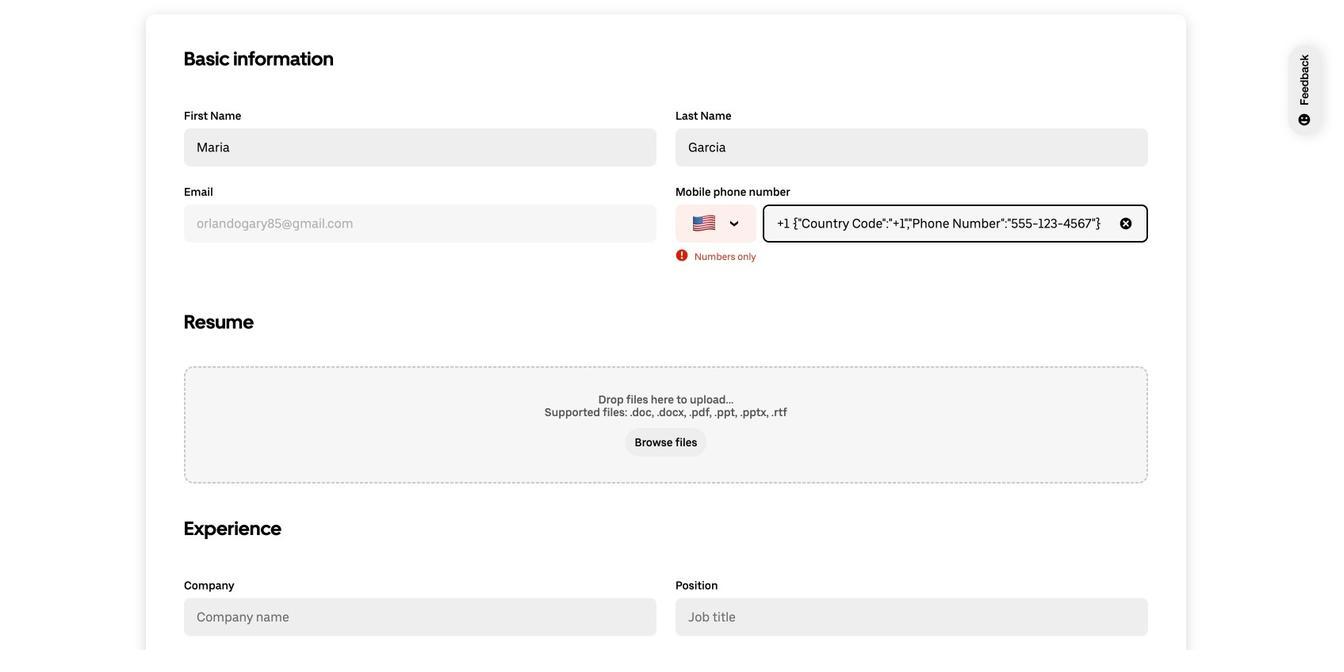 Task type: describe. For each thing, give the bounding box(es) containing it.
Job title text field
[[677, 600, 1147, 635]]

Your first name text field
[[186, 130, 655, 165]]

Your last name text field
[[677, 130, 1147, 165]]



Task type: locate. For each thing, give the bounding box(es) containing it.
Please enter a phone number without the country dial code. text field
[[790, 206, 1116, 241]]

E.g email@gmail.com text field
[[186, 206, 655, 241]]

Company name text field
[[186, 600, 655, 635]]



Task type: vqa. For each thing, say whether or not it's contained in the screenshot.
PLEASE ENTER A PHONE NUMBER WITHOUT THE COUNTRY DIAL CODE. text field
yes



